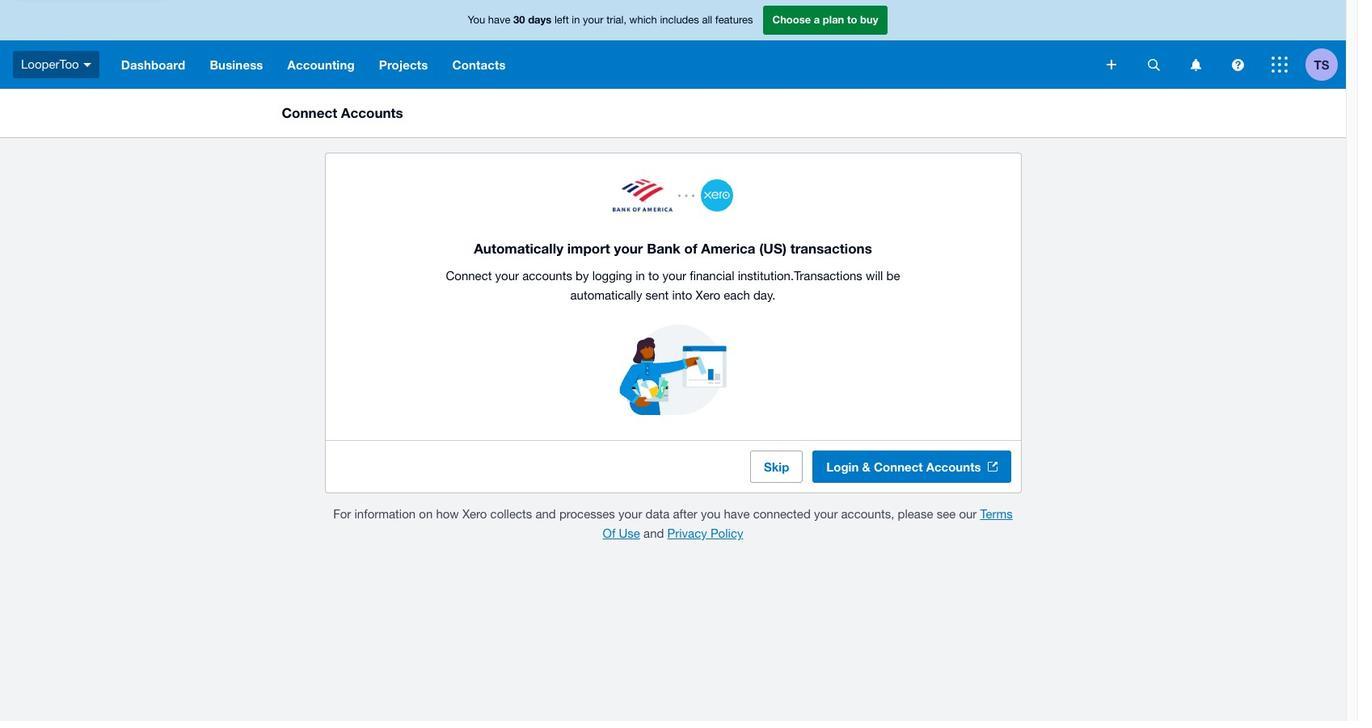 Task type: locate. For each thing, give the bounding box(es) containing it.
connect right &
[[874, 460, 923, 475]]

collects
[[490, 508, 532, 521]]

your up into at the top
[[663, 269, 686, 283]]

connect your accounts by logging in to your financial institution.
[[446, 269, 794, 283]]

and down for information on how xero collects and processes your data after you have connected your accounts, please see our on the bottom
[[644, 527, 664, 541]]

0 horizontal spatial have
[[488, 14, 510, 26]]

connect for connect your accounts by logging in to your financial institution.
[[446, 269, 492, 283]]

your left accounts,
[[814, 508, 838, 521]]

bank of america (us) image
[[613, 179, 672, 212]]

xero down financial
[[696, 289, 720, 302]]

contacts button
[[440, 40, 518, 89]]

&
[[862, 460, 870, 475]]

0 vertical spatial to
[[847, 13, 857, 26]]

automatically
[[570, 289, 642, 302]]

0 vertical spatial connect
[[282, 104, 337, 121]]

connect accounts
[[282, 104, 403, 121]]

choose a plan to buy
[[772, 13, 878, 26]]

privacy policy link
[[667, 527, 743, 541]]

automatically import your bank of america (us) transactions
[[474, 240, 872, 257]]

terms of use
[[603, 508, 1013, 541]]

use
[[619, 527, 640, 541]]

1 horizontal spatial have
[[724, 508, 750, 521]]

xero right how
[[462, 508, 487, 521]]

for
[[333, 508, 351, 521]]

banner containing ts
[[0, 0, 1346, 89]]

0 vertical spatial have
[[488, 14, 510, 26]]

policy
[[710, 527, 743, 541]]

in
[[572, 14, 580, 26], [636, 269, 645, 283]]

contacts
[[452, 57, 506, 72]]

banner
[[0, 0, 1346, 89]]

0 horizontal spatial connect
[[282, 104, 337, 121]]

1 horizontal spatial accounts
[[926, 460, 981, 475]]

and right collects
[[535, 508, 556, 521]]

1 vertical spatial accounts
[[926, 460, 981, 475]]

your down automatically in the top of the page
[[495, 269, 519, 283]]

terms of use link
[[603, 508, 1013, 541]]

have up policy
[[724, 508, 750, 521]]

0 vertical spatial accounts
[[341, 104, 403, 121]]

a
[[814, 13, 820, 26]]

plan
[[823, 13, 844, 26]]

institution.
[[738, 269, 794, 283]]

in inside you have 30 days left in your trial, which includes all features
[[572, 14, 580, 26]]

connect inside login & connect accounts button
[[874, 460, 923, 475]]

and
[[535, 508, 556, 521], [644, 527, 664, 541]]

1 horizontal spatial in
[[636, 269, 645, 283]]

30
[[513, 13, 525, 26]]

accounts up see
[[926, 460, 981, 475]]

you
[[468, 14, 485, 26]]

svg image
[[1147, 59, 1160, 71], [1232, 59, 1244, 71], [1107, 60, 1116, 70], [83, 63, 91, 67]]

0 vertical spatial xero
[[696, 289, 720, 302]]

1 vertical spatial connect
[[446, 269, 492, 283]]

how
[[436, 508, 459, 521]]

accounts inside button
[[926, 460, 981, 475]]

accounts down projects popup button
[[341, 104, 403, 121]]

1 vertical spatial xero
[[462, 508, 487, 521]]

connect between your bank and xero image
[[430, 179, 915, 238]]

dashboard link
[[109, 40, 198, 89]]

svg image
[[1272, 57, 1288, 73], [1190, 59, 1201, 71]]

2 vertical spatial connect
[[874, 460, 923, 475]]

in for left
[[572, 14, 580, 26]]

0 horizontal spatial and
[[535, 508, 556, 521]]

accounts
[[341, 104, 403, 121], [926, 460, 981, 475]]

america
[[701, 240, 755, 257]]

by
[[576, 269, 589, 283]]

have left 30
[[488, 14, 510, 26]]

import
[[567, 240, 610, 257]]

our
[[959, 508, 977, 521]]

1 vertical spatial have
[[724, 508, 750, 521]]

to up sent at the top of the page
[[648, 269, 659, 283]]

dashboard
[[121, 57, 185, 72]]

which
[[629, 14, 657, 26]]

1 vertical spatial and
[[644, 527, 664, 541]]

in right logging
[[636, 269, 645, 283]]

xero image
[[701, 179, 733, 212]]

xero
[[696, 289, 720, 302], [462, 508, 487, 521]]

to
[[847, 13, 857, 26], [648, 269, 659, 283]]

privacy
[[667, 527, 707, 541]]

your up connect your accounts by logging in to your financial institution.
[[614, 240, 643, 257]]

1 horizontal spatial connect
[[446, 269, 492, 283]]

0 horizontal spatial xero
[[462, 508, 487, 521]]

1 vertical spatial to
[[648, 269, 659, 283]]

connect for connect accounts
[[282, 104, 337, 121]]

0 vertical spatial in
[[572, 14, 580, 26]]

accounts
[[522, 269, 572, 283]]

trial,
[[606, 14, 626, 26]]

your left trial,
[[583, 14, 604, 26]]

have
[[488, 14, 510, 26], [724, 508, 750, 521]]

2 horizontal spatial connect
[[874, 460, 923, 475]]

your
[[583, 14, 604, 26], [614, 240, 643, 257], [495, 269, 519, 283], [663, 269, 686, 283], [618, 508, 642, 521], [814, 508, 838, 521]]

left
[[554, 14, 569, 26]]

connect
[[282, 104, 337, 121], [446, 269, 492, 283], [874, 460, 923, 475]]

automatically
[[474, 240, 563, 257]]

connect down accounting
[[282, 104, 337, 121]]

choose
[[772, 13, 811, 26]]

0 horizontal spatial in
[[572, 14, 580, 26]]

connect down automatically in the top of the page
[[446, 269, 492, 283]]

1 vertical spatial in
[[636, 269, 645, 283]]

loopertoo button
[[0, 40, 109, 89]]

xero inside transactions will be automatically sent into xero each day.
[[696, 289, 720, 302]]

1 horizontal spatial and
[[644, 527, 664, 541]]

logging
[[592, 269, 632, 283]]

for information on how xero collects and processes your data after you have connected your accounts, please see our
[[333, 508, 980, 521]]

to left buy
[[847, 13, 857, 26]]

after
[[673, 508, 697, 521]]

1 horizontal spatial xero
[[696, 289, 720, 302]]

in right left
[[572, 14, 580, 26]]

skip button
[[750, 451, 803, 483]]

days
[[528, 13, 552, 26]]

sent
[[646, 289, 669, 302]]

0 vertical spatial and
[[535, 508, 556, 521]]

svg image inside loopertoo popup button
[[83, 63, 91, 67]]



Task type: vqa. For each thing, say whether or not it's contained in the screenshot.
All group
no



Task type: describe. For each thing, give the bounding box(es) containing it.
1 horizontal spatial svg image
[[1272, 57, 1288, 73]]

(us)
[[759, 240, 787, 257]]

into
[[672, 289, 692, 302]]

and privacy policy
[[640, 527, 743, 541]]

login & connect accounts
[[826, 460, 981, 475]]

transactions
[[790, 240, 872, 257]]

0 horizontal spatial svg image
[[1190, 59, 1201, 71]]

will
[[866, 269, 883, 283]]

your up use
[[618, 508, 642, 521]]

you have 30 days left in your trial, which includes all features
[[468, 13, 753, 26]]

accounting button
[[275, 40, 367, 89]]

of
[[684, 240, 697, 257]]

ts
[[1314, 57, 1329, 72]]

transactions
[[794, 269, 862, 283]]

see
[[937, 508, 956, 521]]

projects
[[379, 57, 428, 72]]

features
[[715, 14, 753, 26]]

connected
[[753, 508, 811, 521]]

buy
[[860, 13, 878, 26]]

have inside you have 30 days left in your trial, which includes all features
[[488, 14, 510, 26]]

all
[[702, 14, 712, 26]]

information
[[354, 508, 416, 521]]

ts button
[[1305, 40, 1346, 89]]

login & connect accounts button
[[813, 451, 1011, 483]]

financial
[[690, 269, 734, 283]]

of
[[603, 527, 615, 541]]

business button
[[198, 40, 275, 89]]

bank
[[647, 240, 680, 257]]

0 horizontal spatial to
[[648, 269, 659, 283]]

projects button
[[367, 40, 440, 89]]

1 horizontal spatial to
[[847, 13, 857, 26]]

skip
[[764, 460, 789, 475]]

processes
[[559, 508, 615, 521]]

login
[[826, 460, 859, 475]]

loopertoo
[[21, 57, 79, 71]]

0 horizontal spatial accounts
[[341, 104, 403, 121]]

transactions will be automatically sent into xero each day.
[[570, 269, 900, 302]]

day.
[[753, 289, 776, 302]]

please
[[898, 508, 933, 521]]

includes
[[660, 14, 699, 26]]

business
[[210, 57, 263, 72]]

you
[[701, 508, 721, 521]]

each
[[724, 289, 750, 302]]

terms
[[980, 508, 1013, 521]]

accounting
[[287, 57, 355, 72]]

be
[[886, 269, 900, 283]]

your inside you have 30 days left in your trial, which includes all features
[[583, 14, 604, 26]]

in for logging
[[636, 269, 645, 283]]

accounts,
[[841, 508, 894, 521]]

data
[[646, 508, 670, 521]]

on
[[419, 508, 433, 521]]



